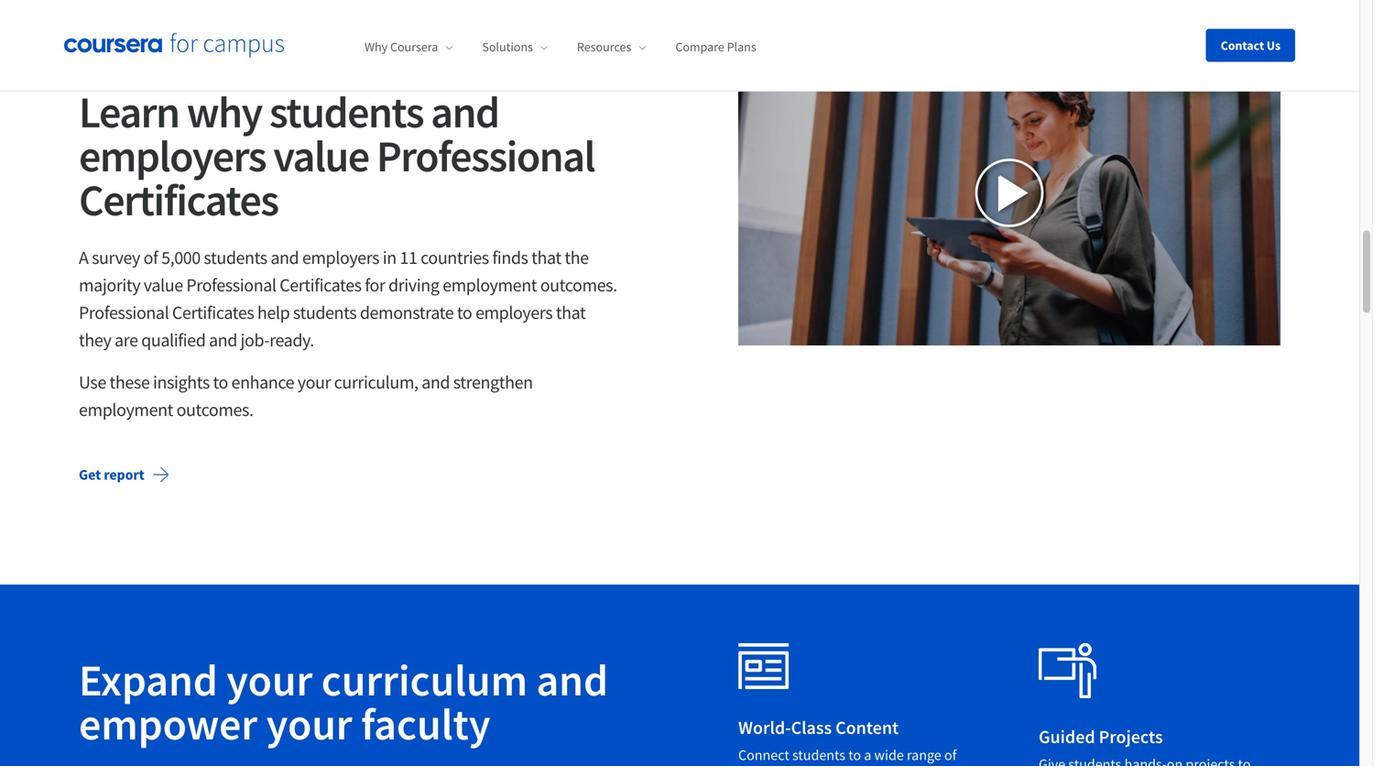 Task type: vqa. For each thing, say whether or not it's contained in the screenshot.
the science
no



Task type: describe. For each thing, give the bounding box(es) containing it.
5,000
[[161, 246, 201, 269]]

majority
[[79, 274, 140, 297]]

expand your curriculum and empower your faculty
[[79, 653, 609, 752]]

solutions
[[482, 39, 533, 55]]

compare plans link
[[676, 39, 757, 55]]

resources
[[577, 39, 632, 55]]

strengthen
[[453, 371, 533, 394]]

these
[[110, 371, 150, 394]]

compare
[[676, 39, 725, 55]]

the
[[565, 246, 589, 269]]

learn
[[79, 84, 179, 139]]

for
[[365, 274, 385, 297]]

job-
[[241, 329, 270, 352]]

curriculum
[[321, 653, 528, 708]]

expand
[[79, 653, 218, 708]]

your for empower
[[266, 697, 353, 752]]

employers inside learn why students and employers value professional certificates
[[79, 128, 266, 183]]

projects
[[1100, 726, 1164, 748]]

contact us button
[[1207, 29, 1296, 62]]

range
[[907, 746, 942, 765]]

learn why students and employers value professional certificates
[[79, 84, 595, 227]]

use
[[79, 371, 106, 394]]

guided projects
[[1039, 726, 1164, 748]]

contact
[[1221, 37, 1265, 54]]

certificates left for
[[280, 274, 362, 297]]

a
[[79, 246, 88, 269]]

1 horizontal spatial employers
[[302, 246, 380, 269]]

plans
[[727, 39, 757, 55]]

wide
[[875, 746, 904, 765]]

outcomes. inside "a survey of 5,000 students and employers in 11 countries finds that the majority value professional certificates for driving employment outcomes. professional certificates help students demonstrate to employers that they are qualified and job-ready."
[[541, 274, 618, 297]]

ready.
[[270, 329, 314, 352]]

students up ready.
[[293, 301, 357, 324]]

micro-credentials video thumb image
[[739, 40, 1281, 346]]

value inside "a survey of 5,000 students and employers in 11 countries finds that the majority value professional certificates for driving employment outcomes. professional certificates help students demonstrate to employers that they are qualified and job-ready."
[[144, 274, 183, 297]]

resources link
[[577, 39, 647, 55]]

students right the 5,000
[[204, 246, 267, 269]]

get report link
[[64, 453, 185, 497]]

guided projects icon image
[[1039, 644, 1097, 699]]

qualified
[[141, 329, 206, 352]]

0 vertical spatial that
[[532, 246, 562, 269]]

a survey of 5,000 students and employers in 11 countries finds that the majority value professional certificates for driving employment outcomes. professional certificates help students demonstrate to employers that they are qualified and job-ready.
[[79, 246, 618, 352]]

guided
[[1039, 726, 1096, 748]]

11
[[400, 246, 417, 269]]

empower
[[79, 697, 258, 752]]

why
[[187, 84, 262, 139]]

enhance
[[231, 371, 294, 394]]

survey
[[92, 246, 140, 269]]

your for enhance
[[298, 371, 331, 394]]

to inside use these insights to enhance your curriculum, and strengthen employment outcomes.
[[213, 371, 228, 394]]

finds
[[493, 246, 528, 269]]

compare plans
[[676, 39, 757, 55]]

insights
[[153, 371, 210, 394]]

employment inside "a survey of 5,000 students and employers in 11 countries finds that the majority value professional certificates for driving employment outcomes. professional certificates help students demonstrate to employers that they are qualified and job-ready."
[[443, 274, 537, 297]]

outcomes. inside use these insights to enhance your curriculum, and strengthen employment outcomes.
[[177, 398, 254, 421]]

why coursera
[[365, 39, 438, 55]]

world-class content connect students to a wide range of
[[739, 716, 957, 766]]

demonstrate
[[360, 301, 454, 324]]

2 vertical spatial employers
[[476, 301, 553, 324]]

in
[[383, 246, 397, 269]]

and inside expand your curriculum and empower your faculty
[[537, 653, 609, 708]]



Task type: locate. For each thing, give the bounding box(es) containing it.
use these insights to enhance your curriculum, and strengthen employment outcomes.
[[79, 371, 533, 421]]

1 vertical spatial to
[[213, 371, 228, 394]]

students inside learn why students and employers value professional certificates
[[270, 84, 424, 139]]

students down why
[[270, 84, 424, 139]]

outcomes. down insights
[[177, 398, 254, 421]]

1 vertical spatial outcomes.
[[177, 398, 254, 421]]

1 vertical spatial employment
[[79, 398, 173, 421]]

and inside learn why students and employers value professional certificates
[[431, 84, 499, 139]]

of inside world-class content connect students to a wide range of
[[945, 746, 957, 765]]

0 vertical spatial employment
[[443, 274, 537, 297]]

certificates
[[197, 43, 301, 66], [79, 172, 278, 227], [280, 274, 362, 297], [172, 301, 254, 324]]

contact us
[[1221, 37, 1281, 54]]

us
[[1267, 37, 1281, 54]]

they
[[79, 329, 111, 352]]

get
[[79, 466, 101, 484]]

0 horizontal spatial employers
[[79, 128, 266, 183]]

value
[[273, 128, 369, 183], [144, 274, 183, 297]]

class
[[792, 716, 832, 739]]

1 vertical spatial value
[[144, 274, 183, 297]]

outcomes.
[[541, 274, 618, 297], [177, 398, 254, 421]]

to right insights
[[213, 371, 228, 394]]

faculty
[[361, 697, 491, 752]]

employment down these
[[79, 398, 173, 421]]

2 horizontal spatial to
[[849, 746, 862, 765]]

0 vertical spatial value
[[273, 128, 369, 183]]

of right 'range'
[[945, 746, 957, 765]]

0 horizontal spatial to
[[213, 371, 228, 394]]

curriculum,
[[334, 371, 419, 394]]

value inside learn why students and employers value professional certificates
[[273, 128, 369, 183]]

to left a
[[849, 746, 862, 765]]

certificates up qualified
[[172, 301, 254, 324]]

icon website image
[[739, 644, 790, 689]]

0 vertical spatial of
[[144, 246, 158, 269]]

students down class in the right of the page
[[793, 746, 846, 765]]

of inside "a survey of 5,000 students and employers in 11 countries finds that the majority value professional certificates for driving employment outcomes. professional certificates help students demonstrate to employers that they are qualified and job-ready."
[[144, 246, 158, 269]]

that down the the
[[556, 301, 586, 324]]

outcomes. down the the
[[541, 274, 618, 297]]

professional
[[79, 43, 194, 66], [377, 128, 595, 183], [186, 274, 276, 297], [79, 301, 169, 324]]

employers
[[79, 128, 266, 183], [302, 246, 380, 269], [476, 301, 553, 324]]

0 horizontal spatial employment
[[79, 398, 173, 421]]

solutions link
[[482, 39, 548, 55]]

1 vertical spatial of
[[945, 746, 957, 765]]

that
[[532, 246, 562, 269], [556, 301, 586, 324]]

0 vertical spatial outcomes.
[[541, 274, 618, 297]]

are
[[115, 329, 138, 352]]

to
[[457, 301, 472, 324], [213, 371, 228, 394], [849, 746, 862, 765]]

employment inside use these insights to enhance your curriculum, and strengthen employment outcomes.
[[79, 398, 173, 421]]

world-
[[739, 716, 792, 739]]

0 horizontal spatial of
[[144, 246, 158, 269]]

students inside world-class content connect students to a wide range of
[[793, 746, 846, 765]]

1 vertical spatial that
[[556, 301, 586, 324]]

1 horizontal spatial outcomes.
[[541, 274, 618, 297]]

countries
[[421, 246, 489, 269]]

1 horizontal spatial to
[[457, 301, 472, 324]]

of left the 5,000
[[144, 246, 158, 269]]

certificates up the 5,000
[[79, 172, 278, 227]]

a
[[865, 746, 872, 765]]

employment down the finds
[[443, 274, 537, 297]]

certificates up why
[[197, 43, 301, 66]]

get report
[[79, 466, 145, 484]]

driving
[[389, 274, 440, 297]]

help
[[257, 301, 290, 324]]

content
[[836, 716, 899, 739]]

coursera for campus image
[[64, 33, 284, 58]]

to inside world-class content connect students to a wide range of
[[849, 746, 862, 765]]

connect
[[739, 746, 790, 765]]

your inside use these insights to enhance your curriculum, and strengthen employment outcomes.
[[298, 371, 331, 394]]

why
[[365, 39, 388, 55]]

certificates inside learn why students and employers value professional certificates
[[79, 172, 278, 227]]

0 vertical spatial employers
[[79, 128, 266, 183]]

0 horizontal spatial value
[[144, 274, 183, 297]]

your
[[298, 371, 331, 394], [227, 653, 313, 708], [266, 697, 353, 752]]

and inside use these insights to enhance your curriculum, and strengthen employment outcomes.
[[422, 371, 450, 394]]

to inside "a survey of 5,000 students and employers in 11 countries finds that the majority value professional certificates for driving employment outcomes. professional certificates help students demonstrate to employers that they are qualified and job-ready."
[[457, 301, 472, 324]]

1 horizontal spatial employment
[[443, 274, 537, 297]]

1 vertical spatial employers
[[302, 246, 380, 269]]

students
[[270, 84, 424, 139], [204, 246, 267, 269], [293, 301, 357, 324], [793, 746, 846, 765]]

coursera
[[390, 39, 438, 55]]

0 vertical spatial to
[[457, 301, 472, 324]]

professional certificates
[[79, 43, 301, 66]]

to down countries
[[457, 301, 472, 324]]

2 vertical spatial to
[[849, 746, 862, 765]]

0 horizontal spatial outcomes.
[[177, 398, 254, 421]]

professional inside learn why students and employers value professional certificates
[[377, 128, 595, 183]]

report
[[104, 466, 145, 484]]

employment
[[443, 274, 537, 297], [79, 398, 173, 421]]

of
[[144, 246, 158, 269], [945, 746, 957, 765]]

and
[[431, 84, 499, 139], [271, 246, 299, 269], [209, 329, 237, 352], [422, 371, 450, 394], [537, 653, 609, 708]]

1 horizontal spatial value
[[273, 128, 369, 183]]

1 horizontal spatial of
[[945, 746, 957, 765]]

why coursera link
[[365, 39, 453, 55]]

2 horizontal spatial employers
[[476, 301, 553, 324]]

that left the the
[[532, 246, 562, 269]]



